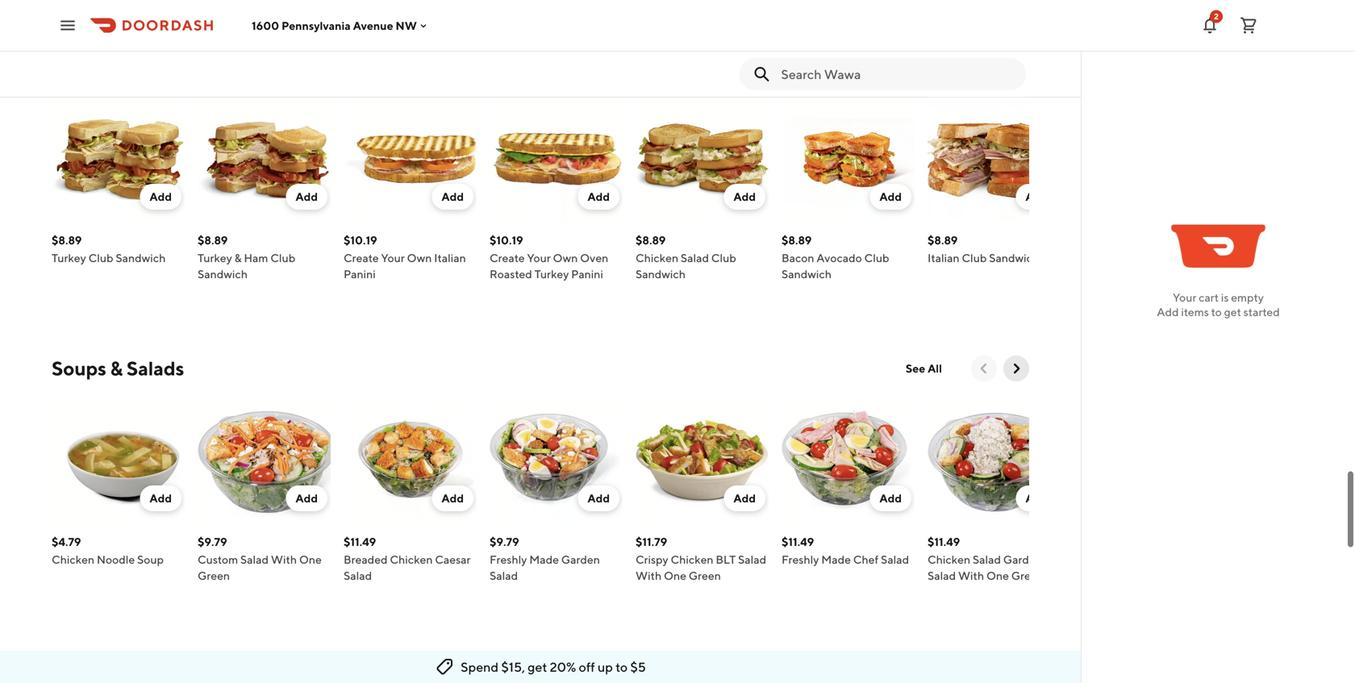 Task type: locate. For each thing, give the bounding box(es) containing it.
$10.19
[[344, 234, 377, 247], [490, 234, 523, 247]]

made
[[529, 553, 559, 566], [821, 553, 851, 566]]

freshly for $11.49
[[782, 553, 819, 566]]

1 $8.89 from the left
[[52, 234, 82, 247]]

avenue
[[353, 19, 393, 32]]

0 horizontal spatial your
[[381, 251, 405, 265]]

bacon
[[782, 251, 814, 265]]

own for italian
[[407, 251, 432, 265]]

chicken inside '$11.49 chicken salad garden salad with one green'
[[928, 553, 970, 566]]

1 horizontal spatial garden
[[1003, 553, 1042, 566]]

$8.89 inside '$8.89 turkey club sandwich'
[[52, 234, 82, 247]]

4 club from the left
[[864, 251, 889, 265]]

$11.49 inside $11.49 freshly made chef salad
[[782, 535, 814, 549]]

& right soups
[[110, 357, 123, 380]]

create for roasted
[[490, 251, 525, 265]]

add for $10.19 create your own oven roasted turkey panini
[[588, 190, 610, 203]]

2 $9.79 from the left
[[490, 535, 519, 549]]

0 horizontal spatial panini
[[344, 267, 376, 281]]

3 green from the left
[[1011, 569, 1044, 582]]

pennsylvania
[[281, 19, 351, 32]]

chicken salad club sandwich image
[[636, 93, 769, 226]]

4 $8.89 from the left
[[782, 234, 812, 247]]

$9.79 inside $9.79 freshly made garden salad
[[490, 535, 519, 549]]

one inside $11.79 crispy chicken blt salad with one green
[[664, 569, 686, 582]]

1 horizontal spatial freshly
[[782, 553, 819, 566]]

turkey club sandwich image
[[52, 93, 185, 226]]

2 panini from the left
[[571, 267, 603, 281]]

2 horizontal spatial $11.49
[[928, 535, 960, 549]]

add for $10.19 create your own italian panini
[[442, 190, 464, 203]]

$10.19 for $10.19 create your own italian panini
[[344, 234, 377, 247]]

1 horizontal spatial with
[[636, 569, 662, 582]]

0 horizontal spatial to
[[616, 659, 628, 675]]

1 horizontal spatial green
[[689, 569, 721, 582]]

add
[[150, 190, 172, 203], [296, 190, 318, 203], [442, 190, 464, 203], [588, 190, 610, 203], [734, 190, 756, 203], [880, 190, 902, 203], [1026, 190, 1048, 203], [1157, 305, 1179, 319], [150, 492, 172, 505], [296, 492, 318, 505], [442, 492, 464, 505], [588, 492, 610, 505], [734, 492, 756, 505], [880, 492, 902, 505], [1026, 492, 1048, 505]]

club
[[88, 251, 113, 265], [270, 251, 295, 265], [711, 251, 736, 265], [864, 251, 889, 265], [962, 251, 987, 265]]

1 vertical spatial &
[[110, 357, 123, 380]]

sandwich
[[116, 251, 166, 265], [989, 251, 1039, 265], [198, 267, 248, 281], [636, 267, 686, 281], [782, 267, 832, 281]]

create inside $10.19 create your own oven roasted turkey panini
[[490, 251, 525, 265]]

$11.49
[[344, 535, 376, 549], [782, 535, 814, 549], [928, 535, 960, 549]]

salad inside $9.79 custom salad with one green
[[240, 553, 269, 566]]

green inside $11.79 crispy chicken blt salad with one green
[[689, 569, 721, 582]]

1 $9.79 from the left
[[198, 535, 227, 549]]

green inside '$11.49 chicken salad garden salad with one green'
[[1011, 569, 1044, 582]]

1 vertical spatial next button of carousel image
[[1008, 361, 1024, 377]]

turkey
[[52, 251, 86, 265], [198, 251, 232, 265], [534, 267, 569, 281]]

1 horizontal spatial &
[[234, 251, 242, 265]]

2 club from the left
[[270, 251, 295, 265]]

$10.19 create your own italian panini
[[344, 234, 466, 281]]

your inside the $10.19 create your own italian panini
[[381, 251, 405, 265]]

$11.49 chicken salad garden salad with one green
[[928, 535, 1044, 582]]

see
[[906, 362, 925, 375]]

freshly inside $11.49 freshly made chef salad
[[782, 553, 819, 566]]

freshly made garden salad image
[[490, 394, 623, 528]]

0 horizontal spatial turkey
[[52, 251, 86, 265]]

panini
[[344, 267, 376, 281], [571, 267, 603, 281]]

salad inside $8.89 chicken salad club sandwich
[[681, 251, 709, 265]]

$8.89 italian club sandwich
[[928, 234, 1039, 265]]

to
[[1211, 305, 1222, 319], [616, 659, 628, 675]]

spend
[[461, 659, 499, 675]]

1 horizontal spatial one
[[664, 569, 686, 582]]

$11.79
[[636, 535, 667, 549]]

1 green from the left
[[198, 569, 230, 582]]

1600 pennsylvania avenue nw button
[[252, 19, 430, 32]]

$11.49 freshly made chef salad
[[782, 535, 909, 566]]

add for $9.79 freshly made garden salad
[[588, 492, 610, 505]]

own inside $10.19 create your own oven roasted turkey panini
[[553, 251, 578, 265]]

$9.79
[[198, 535, 227, 549], [490, 535, 519, 549]]

previous button of carousel image
[[976, 361, 992, 377]]

2 italian from the left
[[928, 251, 960, 265]]

sandwich inside $8.89 italian club sandwich
[[989, 251, 1039, 265]]

garden inside $9.79 freshly made garden salad
[[561, 553, 600, 566]]

1 horizontal spatial italian
[[928, 251, 960, 265]]

add for $8.89 chicken salad club sandwich
[[734, 190, 756, 203]]

1 garden from the left
[[561, 553, 600, 566]]

0 horizontal spatial green
[[198, 569, 230, 582]]

0 items, open order cart image
[[1239, 16, 1258, 35]]

1 horizontal spatial made
[[821, 553, 851, 566]]

chicken inside $8.89 chicken salad club sandwich
[[636, 251, 678, 265]]

1 italian from the left
[[434, 251, 466, 265]]

$8.89 inside $8.89 chicken salad club sandwich
[[636, 234, 666, 247]]

0 horizontal spatial garden
[[561, 553, 600, 566]]

2 $11.49 from the left
[[782, 535, 814, 549]]

2 create from the left
[[490, 251, 525, 265]]

create
[[344, 251, 379, 265], [490, 251, 525, 265]]

chicken inside the $4.79 chicken noodle soup
[[52, 553, 94, 566]]

freshly right caesar
[[490, 553, 527, 566]]

1 horizontal spatial $9.79
[[490, 535, 519, 549]]

get down is
[[1224, 305, 1241, 319]]

0 horizontal spatial $9.79
[[198, 535, 227, 549]]

club inside $8.89 italian club sandwich
[[962, 251, 987, 265]]

0 horizontal spatial italian
[[434, 251, 466, 265]]

2 $8.89 from the left
[[198, 234, 228, 247]]

& left ham on the left of page
[[234, 251, 242, 265]]

1 horizontal spatial $11.49
[[782, 535, 814, 549]]

sandwich inside $8.89 chicken salad club sandwich
[[636, 267, 686, 281]]

freshly left chef
[[782, 553, 819, 566]]

own for oven
[[553, 251, 578, 265]]

to down cart
[[1211, 305, 1222, 319]]

1 horizontal spatial $10.19
[[490, 234, 523, 247]]

avocado
[[817, 251, 862, 265]]

$10.19 inside the $10.19 create your own italian panini
[[344, 234, 377, 247]]

own inside the $10.19 create your own italian panini
[[407, 251, 432, 265]]

custom
[[198, 553, 238, 566]]

to inside your cart is empty add items to get started
[[1211, 305, 1222, 319]]

1 own from the left
[[407, 251, 432, 265]]

get right $15,
[[528, 659, 547, 675]]

$11.49 for $11.49 freshly made chef salad
[[782, 535, 814, 549]]

$11.49 inside $11.49 breaded chicken caesar salad
[[344, 535, 376, 549]]

is
[[1221, 291, 1229, 304]]

chicken
[[636, 251, 678, 265], [52, 553, 94, 566], [390, 553, 433, 566], [671, 553, 714, 566], [928, 553, 970, 566]]

create for panini
[[344, 251, 379, 265]]

salad inside $11.49 freshly made chef salad
[[881, 553, 909, 566]]

1 vertical spatial to
[[616, 659, 628, 675]]

garden
[[561, 553, 600, 566], [1003, 553, 1042, 566]]

1 horizontal spatial your
[[527, 251, 551, 265]]

1 panini from the left
[[344, 267, 376, 281]]

turkey inside $8.89 turkey & ham club sandwich
[[198, 251, 232, 265]]

create inside the $10.19 create your own italian panini
[[344, 251, 379, 265]]

chicken noodle soup image
[[52, 394, 185, 528]]

to right up
[[616, 659, 628, 675]]

italian inside $8.89 italian club sandwich
[[928, 251, 960, 265]]

$8.89 inside $8.89 bacon avocado club sandwich
[[782, 234, 812, 247]]

garden for freshly made garden salad
[[561, 553, 600, 566]]

$10.19 for $10.19 create your own oven roasted turkey panini
[[490, 234, 523, 247]]

$8.89 turkey club sandwich
[[52, 234, 166, 265]]

own
[[407, 251, 432, 265], [553, 251, 578, 265]]

with inside '$11.49 chicken salad garden salad with one green'
[[958, 569, 984, 582]]

panini inside the $10.19 create your own italian panini
[[344, 267, 376, 281]]

1 made from the left
[[529, 553, 559, 566]]

0 vertical spatial to
[[1211, 305, 1222, 319]]

5 $8.89 from the left
[[928, 234, 958, 247]]

one for chicken salad garden salad with one green
[[986, 569, 1009, 582]]

$9.79 inside $9.79 custom salad with one green
[[198, 535, 227, 549]]

italian club sandwich image
[[928, 93, 1061, 226]]

0 vertical spatial get
[[1224, 305, 1241, 319]]

2 own from the left
[[553, 251, 578, 265]]

1 horizontal spatial get
[[1224, 305, 1241, 319]]

2 horizontal spatial with
[[958, 569, 984, 582]]

your
[[381, 251, 405, 265], [527, 251, 551, 265], [1173, 291, 1197, 304]]

& inside $8.89 turkey & ham club sandwich
[[234, 251, 242, 265]]

chicken salad garden salad with one green image
[[928, 394, 1061, 528]]

soups & salads
[[52, 357, 184, 380]]

2 garden from the left
[[1003, 553, 1042, 566]]

club inside '$8.89 turkey club sandwich'
[[88, 251, 113, 265]]

spend $15, get 20% off up to $5
[[461, 659, 646, 675]]

$11.79 crispy chicken blt salad with one green
[[636, 535, 766, 582]]

1 club from the left
[[88, 251, 113, 265]]

add for $8.89 italian club sandwich
[[1026, 190, 1048, 203]]

freshly inside $9.79 freshly made garden salad
[[490, 553, 527, 566]]

0 vertical spatial next button of carousel image
[[1008, 59, 1024, 75]]

0 horizontal spatial freshly
[[490, 553, 527, 566]]

$10.19 inside $10.19 create your own oven roasted turkey panini
[[490, 234, 523, 247]]

$10.19 create your own oven roasted turkey panini
[[490, 234, 608, 281]]

off
[[579, 659, 595, 675]]

$11.49 inside '$11.49 chicken salad garden salad with one green'
[[928, 535, 960, 549]]

panini inside $10.19 create your own oven roasted turkey panini
[[571, 267, 603, 281]]

one inside $9.79 custom salad with one green
[[299, 553, 322, 566]]

2 green from the left
[[689, 569, 721, 582]]

1 $11.49 from the left
[[344, 535, 376, 549]]

started
[[1244, 305, 1280, 319]]

$15,
[[501, 659, 525, 675]]

add for $9.79 custom salad with one green
[[296, 492, 318, 505]]

freshly
[[490, 553, 527, 566], [782, 553, 819, 566]]

0 horizontal spatial create
[[344, 251, 379, 265]]

one
[[299, 553, 322, 566], [664, 569, 686, 582], [986, 569, 1009, 582]]

2 horizontal spatial your
[[1173, 291, 1197, 304]]

2 horizontal spatial turkey
[[534, 267, 569, 281]]

1 horizontal spatial turkey
[[198, 251, 232, 265]]

$8.89 inside $8.89 italian club sandwich
[[928, 234, 958, 247]]

$8.89 for $8.89 italian club sandwich
[[928, 234, 958, 247]]

$9.79 for $9.79 freshly made garden salad
[[490, 535, 519, 549]]

add button
[[140, 184, 181, 210], [140, 184, 181, 210], [286, 184, 327, 210], [286, 184, 327, 210], [432, 184, 474, 210], [432, 184, 474, 210], [578, 184, 620, 210], [578, 184, 620, 210], [724, 184, 766, 210], [724, 184, 766, 210], [870, 184, 912, 210], [870, 184, 912, 210], [1016, 184, 1058, 210], [1016, 184, 1058, 210], [140, 486, 181, 511], [140, 486, 181, 511], [286, 486, 327, 511], [286, 486, 327, 511], [432, 486, 474, 511], [432, 486, 474, 511], [578, 486, 620, 511], [578, 486, 620, 511], [724, 486, 766, 511], [724, 486, 766, 511], [870, 486, 912, 511], [870, 486, 912, 511], [1016, 486, 1058, 511], [1016, 486, 1058, 511]]

turkey & ham club sandwich image
[[198, 93, 331, 226]]

1 freshly from the left
[[490, 553, 527, 566]]

turkey inside '$8.89 turkey club sandwich'
[[52, 251, 86, 265]]

2 horizontal spatial one
[[986, 569, 1009, 582]]

$8.89
[[52, 234, 82, 247], [198, 234, 228, 247], [636, 234, 666, 247], [782, 234, 812, 247], [928, 234, 958, 247]]

made inside $9.79 freshly made garden salad
[[529, 553, 559, 566]]

3 club from the left
[[711, 251, 736, 265]]

0 horizontal spatial made
[[529, 553, 559, 566]]

notification bell image
[[1200, 16, 1220, 35]]

green
[[198, 569, 230, 582], [689, 569, 721, 582], [1011, 569, 1044, 582]]

2 $10.19 from the left
[[490, 234, 523, 247]]

0 vertical spatial &
[[234, 251, 242, 265]]

breaded
[[344, 553, 388, 566]]

italian
[[434, 251, 466, 265], [928, 251, 960, 265]]

&
[[234, 251, 242, 265], [110, 357, 123, 380]]

blt
[[716, 553, 736, 566]]

your inside your cart is empty add items to get started
[[1173, 291, 1197, 304]]

get
[[1224, 305, 1241, 319], [528, 659, 547, 675]]

1 horizontal spatial to
[[1211, 305, 1222, 319]]

1 horizontal spatial create
[[490, 251, 525, 265]]

0 horizontal spatial with
[[271, 553, 297, 566]]

one inside '$11.49 chicken salad garden salad with one green'
[[986, 569, 1009, 582]]

2 freshly from the left
[[782, 553, 819, 566]]

2 made from the left
[[821, 553, 851, 566]]

next button of carousel image
[[1008, 59, 1024, 75], [1008, 361, 1024, 377]]

cart
[[1199, 291, 1219, 304]]

0 horizontal spatial $10.19
[[344, 234, 377, 247]]

5 club from the left
[[962, 251, 987, 265]]

with inside $9.79 custom salad with one green
[[271, 553, 297, 566]]

freshly for $9.79
[[490, 553, 527, 566]]

with inside $11.79 crispy chicken blt salad with one green
[[636, 569, 662, 582]]

0 horizontal spatial get
[[528, 659, 547, 675]]

0 horizontal spatial own
[[407, 251, 432, 265]]

to for items
[[1211, 305, 1222, 319]]

20%
[[550, 659, 576, 675]]

0 horizontal spatial $11.49
[[344, 535, 376, 549]]

1 create from the left
[[344, 251, 379, 265]]

2 horizontal spatial green
[[1011, 569, 1044, 582]]

0 horizontal spatial one
[[299, 553, 322, 566]]

1 horizontal spatial panini
[[571, 267, 603, 281]]

with
[[271, 553, 297, 566], [636, 569, 662, 582], [958, 569, 984, 582]]

1 $10.19 from the left
[[344, 234, 377, 247]]

$9.79 freshly made garden salad
[[490, 535, 600, 582]]

made inside $11.49 freshly made chef salad
[[821, 553, 851, 566]]

crispy chicken blt salad with one green image
[[636, 394, 769, 528]]

1600 pennsylvania avenue nw
[[252, 19, 417, 32]]

empty
[[1231, 291, 1264, 304]]

with for chicken salad garden salad with one green
[[958, 569, 984, 582]]

garden inside '$11.49 chicken salad garden salad with one green'
[[1003, 553, 1042, 566]]

turkey for turkey & ham club sandwich
[[198, 251, 232, 265]]

garden for chicken salad garden salad with one green
[[1003, 553, 1042, 566]]

1 horizontal spatial own
[[553, 251, 578, 265]]

3 $11.49 from the left
[[928, 535, 960, 549]]

your inside $10.19 create your own oven roasted turkey panini
[[527, 251, 551, 265]]

$8.89 inside $8.89 turkey & ham club sandwich
[[198, 234, 228, 247]]

add for $8.89 turkey club sandwich
[[150, 190, 172, 203]]

salad
[[681, 251, 709, 265], [240, 553, 269, 566], [738, 553, 766, 566], [881, 553, 909, 566], [973, 553, 1001, 566], [344, 569, 372, 582], [490, 569, 518, 582], [928, 569, 956, 582]]

$8.89 turkey & ham club sandwich
[[198, 234, 295, 281]]

club inside $8.89 turkey & ham club sandwich
[[270, 251, 295, 265]]

3 $8.89 from the left
[[636, 234, 666, 247]]



Task type: vqa. For each thing, say whether or not it's contained in the screenshot.
Chicken Salad Garden Salad With One Green's Garden
yes



Task type: describe. For each thing, give the bounding box(es) containing it.
chicken inside $11.79 crispy chicken blt salad with one green
[[671, 553, 714, 566]]

2 next button of carousel image from the top
[[1008, 361, 1024, 377]]

turkey for turkey club sandwich
[[52, 251, 86, 265]]

add for $11.49 chicken salad garden salad with one green
[[1026, 492, 1048, 505]]

add inside your cart is empty add items to get started
[[1157, 305, 1179, 319]]

$11.49 breaded chicken caesar salad
[[344, 535, 471, 582]]

your for panini
[[381, 251, 405, 265]]

nw
[[396, 19, 417, 32]]

sandwich inside '$8.89 turkey club sandwich'
[[116, 251, 166, 265]]

roasted
[[490, 267, 532, 281]]

salad inside $11.79 crispy chicken blt salad with one green
[[738, 553, 766, 566]]

1 next button of carousel image from the top
[[1008, 59, 1024, 75]]

salad inside $9.79 freshly made garden salad
[[490, 569, 518, 582]]

club inside $8.89 bacon avocado club sandwich
[[864, 251, 889, 265]]

salad inside $11.49 breaded chicken caesar salad
[[344, 569, 372, 582]]

$8.89 bacon avocado club sandwich
[[782, 234, 889, 281]]

chicken for $11.49
[[928, 553, 970, 566]]

turkey inside $10.19 create your own oven roasted turkey panini
[[534, 267, 569, 281]]

green inside $9.79 custom salad with one green
[[198, 569, 230, 582]]

see all
[[906, 362, 942, 375]]

caesar
[[435, 553, 471, 566]]

made for garden
[[529, 553, 559, 566]]

chicken for $4.79
[[52, 553, 94, 566]]

made for chef
[[821, 553, 851, 566]]

$11.49 for $11.49 breaded chicken caesar salad
[[344, 535, 376, 549]]

italian inside the $10.19 create your own italian panini
[[434, 251, 466, 265]]

$11.49 for $11.49 chicken salad garden salad with one green
[[928, 535, 960, 549]]

create your own italian panini image
[[344, 93, 477, 226]]

create your own oven roasted turkey panini image
[[490, 93, 623, 226]]

crispy
[[636, 553, 668, 566]]

green for crispy chicken blt salad with one green
[[689, 569, 721, 582]]

Search Wawa search field
[[781, 65, 1013, 83]]

$8.89 for $8.89 turkey club sandwich
[[52, 234, 82, 247]]

$8.89 for $8.89 turkey & ham club sandwich
[[198, 234, 228, 247]]

open menu image
[[58, 16, 77, 35]]

0 horizontal spatial &
[[110, 357, 123, 380]]

$8.89 for $8.89 chicken salad club sandwich
[[636, 234, 666, 247]]

add for $4.79 chicken noodle soup
[[150, 492, 172, 505]]

1600
[[252, 19, 279, 32]]

see all link
[[896, 356, 952, 382]]

oven
[[580, 251, 608, 265]]

your cart is empty add items to get started
[[1157, 291, 1280, 319]]

one for crispy chicken blt salad with one green
[[664, 569, 686, 582]]

ham
[[244, 251, 268, 265]]

chicken for $8.89
[[636, 251, 678, 265]]

add for $11.79 crispy chicken blt salad with one green
[[734, 492, 756, 505]]

your for roasted
[[527, 251, 551, 265]]

add for $11.49 freshly made chef salad
[[880, 492, 902, 505]]

1 vertical spatial get
[[528, 659, 547, 675]]

soups & salads link
[[52, 356, 184, 382]]

to for up
[[616, 659, 628, 675]]

items
[[1181, 305, 1209, 319]]

$4.79
[[52, 535, 81, 549]]

club inside $8.89 chicken salad club sandwich
[[711, 251, 736, 265]]

chicken inside $11.49 breaded chicken caesar salad
[[390, 553, 433, 566]]

$5
[[630, 659, 646, 675]]

add for $8.89 turkey & ham club sandwich
[[296, 190, 318, 203]]

breaded chicken caesar salad image
[[344, 394, 477, 528]]

$9.79 for $9.79 custom salad with one green
[[198, 535, 227, 549]]

freshly made chef salad image
[[782, 394, 915, 528]]

get inside your cart is empty add items to get started
[[1224, 305, 1241, 319]]

up
[[598, 659, 613, 675]]

salads
[[127, 357, 184, 380]]

green for chicken salad garden salad with one green
[[1011, 569, 1044, 582]]

$8.89 chicken salad club sandwich
[[636, 234, 736, 281]]

$9.79 custom salad with one green
[[198, 535, 322, 582]]

bacon avocado club sandwich image
[[782, 93, 915, 226]]

soup
[[137, 553, 164, 566]]

soups
[[52, 357, 106, 380]]

noodle
[[97, 553, 135, 566]]

2
[[1214, 12, 1219, 21]]

$4.79 chicken noodle soup
[[52, 535, 164, 566]]

with for crispy chicken blt salad with one green
[[636, 569, 662, 582]]

custom salad with one green image
[[198, 394, 331, 528]]

add for $11.49 breaded chicken caesar salad
[[442, 492, 464, 505]]

sandwich inside $8.89 turkey & ham club sandwich
[[198, 267, 248, 281]]

$8.89 for $8.89 bacon avocado club sandwich
[[782, 234, 812, 247]]

add for $8.89 bacon avocado club sandwich
[[880, 190, 902, 203]]

sandwich inside $8.89 bacon avocado club sandwich
[[782, 267, 832, 281]]

all
[[928, 362, 942, 375]]

chef
[[853, 553, 879, 566]]



